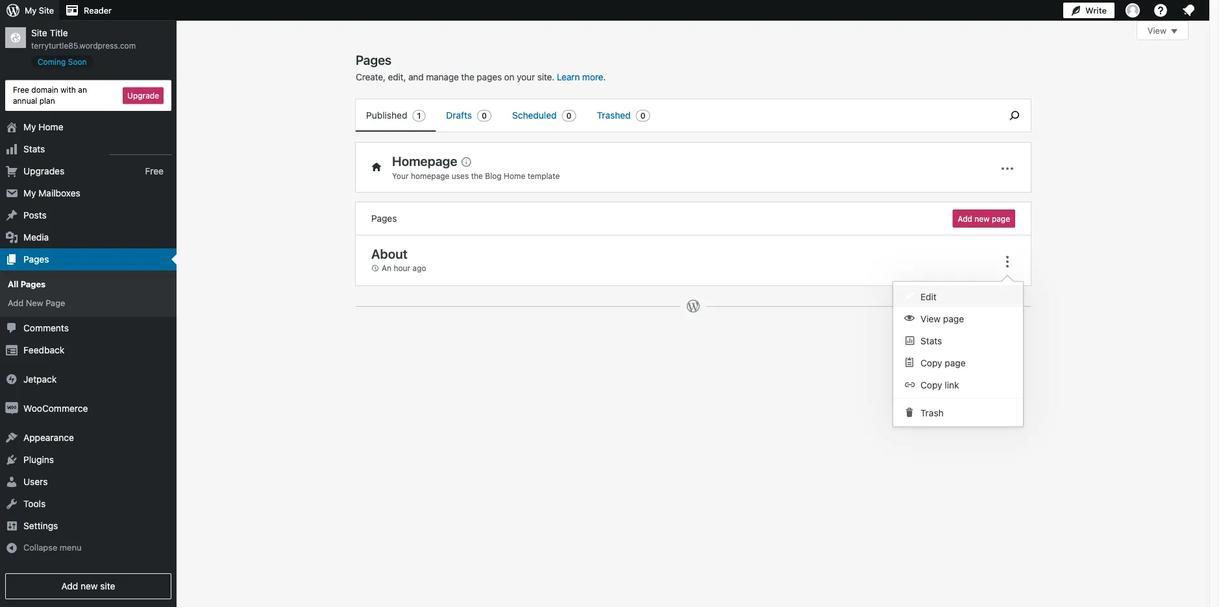 Task type: describe. For each thing, give the bounding box(es) containing it.
more information image
[[460, 156, 472, 167]]

closed image
[[1171, 29, 1178, 34]]

site.
[[537, 72, 555, 82]]

edit,
[[388, 72, 406, 82]]

my mailboxes
[[23, 188, 80, 199]]

plugins
[[23, 454, 54, 465]]

view page
[[921, 314, 964, 324]]

add new page link
[[0, 294, 177, 312]]

copy page link
[[893, 352, 1023, 374]]

domain
[[31, 85, 58, 94]]

feedback
[[23, 345, 64, 355]]

trash
[[921, 408, 944, 418]]

1
[[417, 111, 421, 120]]

pages create, edit, and manage the pages on your site. learn more .
[[356, 52, 606, 82]]

collapse menu
[[23, 543, 81, 552]]

your
[[392, 171, 409, 180]]

trashed
[[597, 110, 631, 121]]

comments link
[[0, 317, 177, 339]]

ago
[[413, 264, 426, 273]]

main content containing pages
[[356, 21, 1189, 327]]

0 for drafts
[[482, 111, 487, 120]]

an hour ago link
[[371, 263, 433, 274]]

homepage
[[392, 153, 457, 169]]

users link
[[0, 471, 177, 493]]

terryturtle85.wordpress.com
[[31, 41, 136, 50]]

0 for trashed
[[641, 111, 646, 120]]

your
[[517, 72, 535, 82]]

feedback link
[[0, 339, 177, 361]]

media link
[[0, 227, 177, 249]]

page
[[46, 298, 65, 308]]

write link
[[1063, 0, 1115, 21]]

coming
[[38, 57, 66, 66]]

pages inside the pages create, edit, and manage the pages on your site. learn more .
[[356, 52, 392, 67]]

home inside main content
[[504, 171, 525, 180]]

link
[[945, 380, 959, 391]]

reader link
[[59, 0, 117, 21]]

menu containing edit
[[893, 282, 1023, 427]]

posts
[[23, 210, 47, 221]]

add new site
[[61, 581, 115, 592]]

jetpack
[[23, 374, 57, 385]]

learn more
[[557, 72, 603, 82]]

menu
[[60, 543, 81, 552]]

template
[[528, 171, 560, 180]]

woocommerce link
[[0, 398, 177, 420]]

collapse
[[23, 543, 57, 552]]

0 vertical spatial site
[[39, 6, 54, 15]]

page inside main content
[[992, 214, 1010, 223]]

free for free domain with an annual plan
[[13, 85, 29, 94]]

woocommerce
[[23, 403, 88, 414]]

0 for scheduled
[[567, 111, 572, 120]]

add new page link
[[953, 210, 1015, 228]]

add new page
[[8, 298, 65, 308]]

with
[[61, 85, 76, 94]]

an hour ago
[[382, 264, 426, 273]]

all pages link
[[0, 275, 177, 294]]

and
[[408, 72, 424, 82]]

view for view page
[[921, 314, 941, 324]]

jetpack link
[[0, 368, 177, 390]]

users
[[23, 477, 48, 487]]

published
[[366, 110, 407, 121]]

page for view page
[[943, 314, 964, 324]]

posts link
[[0, 205, 177, 227]]

site title terryturtle85.wordpress.com
[[31, 28, 136, 50]]

stats link
[[0, 138, 177, 160]]

new for site
[[81, 581, 98, 592]]

coming soon
[[38, 57, 87, 66]]

upgrade button
[[123, 87, 164, 104]]

on
[[504, 72, 515, 82]]

appearance
[[23, 432, 74, 443]]

img image for woocommerce
[[5, 402, 18, 415]]

about link
[[371, 246, 408, 261]]

edit
[[921, 291, 937, 302]]

my profile image
[[1126, 3, 1140, 18]]

tools
[[23, 499, 46, 509]]

edit button
[[893, 285, 1023, 307]]

copy for copy link
[[921, 380, 942, 391]]

view button
[[1137, 21, 1189, 40]]

blog
[[485, 171, 502, 180]]

help image
[[1153, 3, 1169, 18]]

all pages
[[8, 280, 46, 289]]

my for my home
[[23, 122, 36, 132]]

pages up new
[[21, 280, 46, 289]]

copy link
[[921, 380, 959, 391]]

site inside the site title terryturtle85.wordpress.com
[[31, 28, 47, 38]]

plugins link
[[0, 449, 177, 471]]

view for view
[[1148, 26, 1167, 35]]

settings link
[[0, 515, 177, 537]]

upgrade
[[127, 91, 159, 100]]



Task type: vqa. For each thing, say whether or not it's contained in the screenshot.
Stats inside BUTTON
yes



Task type: locate. For each thing, give the bounding box(es) containing it.
free for free
[[145, 166, 164, 177]]

pages
[[356, 52, 392, 67], [371, 213, 397, 224], [23, 254, 49, 265], [21, 280, 46, 289]]

copy left link
[[921, 380, 942, 391]]

0 horizontal spatial 0
[[482, 111, 487, 120]]

1 vertical spatial new
[[81, 581, 98, 592]]

manage your notifications image
[[1181, 3, 1197, 18]]

time image
[[1213, 50, 1219, 62]]

free
[[13, 85, 29, 94], [145, 166, 164, 177]]

hour
[[394, 264, 410, 273]]

0 vertical spatial view
[[1148, 26, 1167, 35]]

soon
[[68, 57, 87, 66]]

2 copy from the top
[[921, 380, 942, 391]]

scheduled
[[512, 110, 557, 121]]

1 horizontal spatial an
[[382, 264, 392, 273]]

settings
[[23, 521, 58, 531]]

view inside main content
[[1148, 26, 1167, 35]]

an right with
[[78, 85, 87, 94]]

the left blog
[[471, 171, 483, 180]]

stats button
[[893, 329, 1023, 352]]

1 vertical spatial free
[[145, 166, 164, 177]]

uses
[[452, 171, 469, 180]]

page for copy page
[[945, 358, 966, 368]]

1 vertical spatial the
[[471, 171, 483, 180]]

0 vertical spatial img image
[[5, 373, 18, 386]]

3 0 from the left
[[641, 111, 646, 120]]

0 right trashed
[[641, 111, 646, 120]]

about
[[371, 246, 408, 261]]

img image
[[5, 373, 18, 386], [5, 402, 18, 415]]

title
[[50, 28, 68, 38]]

stats inside stats button
[[921, 336, 942, 346]]

tools link
[[0, 493, 177, 515]]

toggle menu image down add new page
[[1000, 254, 1015, 270]]

my home
[[23, 122, 63, 132]]

highest hourly views 0 image
[[110, 147, 171, 155]]

copy up copy link
[[921, 358, 942, 368]]

the
[[461, 72, 474, 82], [471, 171, 483, 180]]

site left title
[[31, 28, 47, 38]]

home right blog
[[504, 171, 525, 180]]

1 vertical spatial img image
[[5, 402, 18, 415]]

img image left jetpack
[[5, 373, 18, 386]]

0 horizontal spatial an
[[78, 85, 87, 94]]

an inside free domain with an annual plan
[[78, 85, 87, 94]]

menu inside main content
[[356, 99, 992, 132]]

toggle menu image down open search image at the top right of page
[[1000, 161, 1015, 177]]

an down about link
[[382, 264, 392, 273]]

pages
[[477, 72, 502, 82]]

free up annual plan
[[13, 85, 29, 94]]

1 vertical spatial home
[[504, 171, 525, 180]]

2 vertical spatial page
[[945, 358, 966, 368]]

0 horizontal spatial stats
[[23, 144, 45, 155]]

2 vertical spatial my
[[23, 188, 36, 199]]

0 horizontal spatial free
[[13, 85, 29, 94]]

trash button
[[893, 402, 1023, 424]]

copy page
[[921, 358, 966, 368]]

menu
[[356, 99, 992, 132], [893, 282, 1023, 427]]

0 vertical spatial menu
[[356, 99, 992, 132]]

stats down view page
[[921, 336, 942, 346]]

home down annual plan
[[39, 122, 63, 132]]

1 vertical spatial menu
[[893, 282, 1023, 427]]

add for add new page
[[958, 214, 973, 223]]

stats down 'my home'
[[23, 144, 45, 155]]

0 vertical spatial toggle menu image
[[1000, 161, 1015, 177]]

0 horizontal spatial view
[[921, 314, 941, 324]]

an inside an hour ago link
[[382, 264, 392, 273]]

2 vertical spatial add
[[61, 581, 78, 592]]

0 vertical spatial free
[[13, 85, 29, 94]]

homepage link
[[392, 153, 477, 169]]

the inside the pages create, edit, and manage the pages on your site. learn more .
[[461, 72, 474, 82]]

img image inside 'jetpack' link
[[5, 373, 18, 386]]

None search field
[[998, 99, 1031, 132]]

reader
[[84, 6, 112, 15]]

1 vertical spatial copy
[[921, 380, 942, 391]]

my
[[25, 6, 37, 15], [23, 122, 36, 132], [23, 188, 36, 199]]

copy inside 'button'
[[921, 380, 942, 391]]

0 vertical spatial add
[[958, 214, 973, 223]]

copy
[[921, 358, 942, 368], [921, 380, 942, 391]]

0 vertical spatial home
[[39, 122, 63, 132]]

1 vertical spatial my
[[23, 122, 36, 132]]

annual plan
[[13, 96, 55, 105]]

the left pages
[[461, 72, 474, 82]]

img image for jetpack
[[5, 373, 18, 386]]

toggle menu image
[[1000, 161, 1015, 177], [1000, 254, 1015, 270]]

1 horizontal spatial view
[[1148, 26, 1167, 35]]

collapse menu link
[[0, 537, 177, 559]]

homepage
[[411, 171, 450, 180]]

my up posts
[[23, 188, 36, 199]]

my home link
[[0, 116, 177, 138]]

1 vertical spatial site
[[31, 28, 47, 38]]

my mailboxes link
[[0, 182, 177, 205]]

free inside free domain with an annual plan
[[13, 85, 29, 94]]

1 vertical spatial page
[[943, 314, 964, 324]]

your homepage uses the blog home template
[[392, 171, 560, 180]]

0 vertical spatial the
[[461, 72, 474, 82]]

drafts
[[446, 110, 472, 121]]

page inside button
[[943, 314, 964, 324]]

pages link
[[0, 249, 177, 271]]

learn more link
[[557, 72, 603, 82]]

img image inside woocommerce link
[[5, 402, 18, 415]]

1 horizontal spatial free
[[145, 166, 164, 177]]

1 copy from the top
[[921, 358, 942, 368]]

write
[[1085, 6, 1107, 15]]

1 vertical spatial stats
[[921, 336, 942, 346]]

add for add new site
[[61, 581, 78, 592]]

1 vertical spatial view
[[921, 314, 941, 324]]

an
[[78, 85, 87, 94], [382, 264, 392, 273]]

1 toggle menu image from the top
[[1000, 161, 1015, 177]]

1 horizontal spatial home
[[504, 171, 525, 180]]

0 vertical spatial my
[[25, 6, 37, 15]]

add new page
[[958, 214, 1010, 223]]

1 vertical spatial add
[[8, 298, 23, 308]]

2 img image from the top
[[5, 402, 18, 415]]

comments
[[23, 323, 69, 333]]

copy for copy page
[[921, 358, 942, 368]]

site up title
[[39, 6, 54, 15]]

1 0 from the left
[[482, 111, 487, 120]]

.
[[603, 72, 606, 82]]

site
[[100, 581, 115, 592]]

add new site link
[[5, 574, 171, 600]]

my site link
[[0, 0, 59, 21]]

menu containing published
[[356, 99, 992, 132]]

all
[[8, 280, 18, 289]]

0 vertical spatial copy
[[921, 358, 942, 368]]

0 horizontal spatial new
[[81, 581, 98, 592]]

main content
[[356, 21, 1189, 327]]

view left closed icon
[[1148, 26, 1167, 35]]

view
[[1148, 26, 1167, 35], [921, 314, 941, 324]]

free down the highest hourly views 0 image on the top of page
[[145, 166, 164, 177]]

1 horizontal spatial new
[[975, 214, 990, 223]]

add
[[958, 214, 973, 223], [8, 298, 23, 308], [61, 581, 78, 592]]

my down annual plan
[[23, 122, 36, 132]]

my site
[[25, 6, 54, 15]]

1 horizontal spatial add
[[61, 581, 78, 592]]

open search image
[[998, 108, 1031, 123]]

0 vertical spatial stats
[[23, 144, 45, 155]]

2 horizontal spatial add
[[958, 214, 973, 223]]

0 right drafts
[[482, 111, 487, 120]]

0 vertical spatial an
[[78, 85, 87, 94]]

add for add new page
[[8, 298, 23, 308]]

new
[[26, 298, 43, 308]]

pages up about
[[371, 213, 397, 224]]

create,
[[356, 72, 386, 82]]

view down the edit
[[921, 314, 941, 324]]

1 img image from the top
[[5, 373, 18, 386]]

1 vertical spatial toggle menu image
[[1000, 254, 1015, 270]]

0 vertical spatial new
[[975, 214, 990, 223]]

1 horizontal spatial 0
[[567, 111, 572, 120]]

new
[[975, 214, 990, 223], [81, 581, 98, 592]]

my for my site
[[25, 6, 37, 15]]

0 right scheduled
[[567, 111, 572, 120]]

add inside main content
[[958, 214, 973, 223]]

0 vertical spatial page
[[992, 214, 1010, 223]]

appearance link
[[0, 427, 177, 449]]

2 horizontal spatial 0
[[641, 111, 646, 120]]

view page button
[[893, 307, 1023, 329]]

0 horizontal spatial add
[[8, 298, 23, 308]]

mailboxes
[[39, 188, 80, 199]]

new for page
[[975, 214, 990, 223]]

page
[[992, 214, 1010, 223], [943, 314, 964, 324], [945, 358, 966, 368]]

0 horizontal spatial home
[[39, 122, 63, 132]]

1 horizontal spatial stats
[[921, 336, 942, 346]]

pages up create,
[[356, 52, 392, 67]]

tooltip containing edit
[[886, 275, 1024, 428]]

pages down media
[[23, 254, 49, 265]]

tooltip
[[886, 275, 1024, 428]]

1 vertical spatial an
[[382, 264, 392, 273]]

my left reader link
[[25, 6, 37, 15]]

media
[[23, 232, 49, 243]]

copy link button
[[893, 374, 1023, 396]]

stats
[[23, 144, 45, 155], [921, 336, 942, 346]]

img image left woocommerce
[[5, 402, 18, 415]]

upgrades
[[23, 166, 64, 177]]

free domain with an annual plan
[[13, 85, 87, 105]]

2 0 from the left
[[567, 111, 572, 120]]

my for my mailboxes
[[23, 188, 36, 199]]

2 toggle menu image from the top
[[1000, 254, 1015, 270]]

manage
[[426, 72, 459, 82]]



